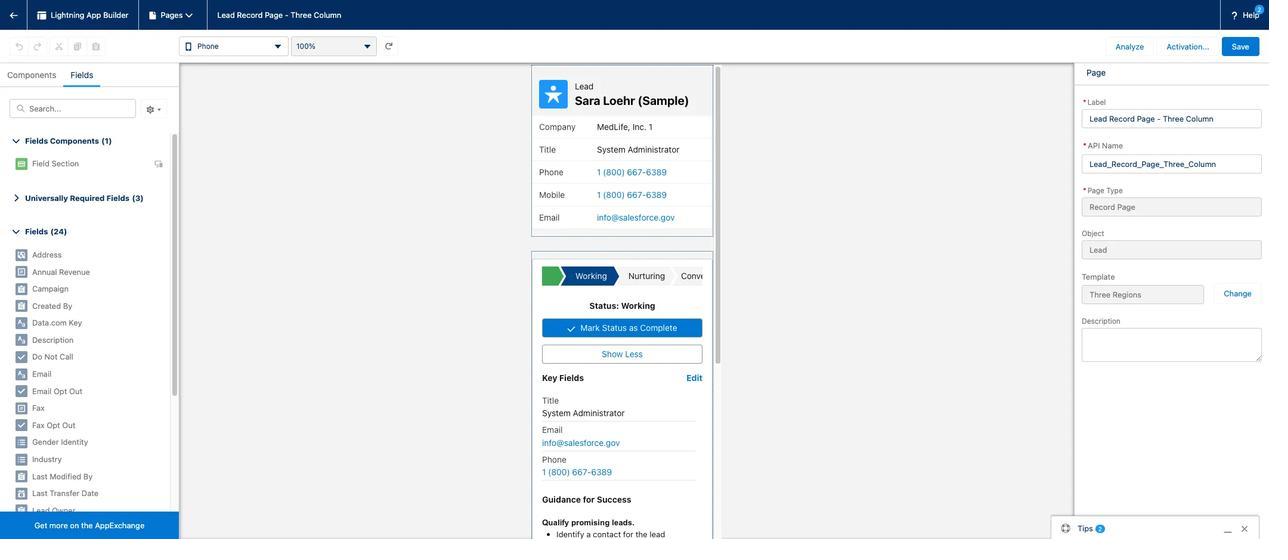 Task type: vqa. For each thing, say whether or not it's contained in the screenshot.
Get
yes



Task type: describe. For each thing, give the bounding box(es) containing it.
the
[[81, 521, 93, 530]]

text default image
[[154, 160, 163, 168]]

key
[[69, 318, 82, 328]]

fields for fields
[[71, 70, 93, 80]]

call
[[60, 352, 73, 362]]

* for * page type
[[1083, 186, 1086, 195]]

components inside tab list
[[7, 70, 56, 80]]

1 vertical spatial page
[[1087, 67, 1106, 78]]

required
[[70, 193, 105, 203]]

Template text field
[[1082, 285, 1204, 304]]

fields (24)
[[25, 227, 67, 236]]

analyze button
[[1106, 37, 1154, 56]]

fields for fields (24)
[[25, 227, 48, 236]]

2 for tips
[[1098, 525, 1102, 532]]

lead for lead owner
[[32, 506, 50, 515]]

do
[[32, 352, 42, 362]]

help
[[1243, 10, 1260, 20]]

field
[[32, 159, 49, 168]]

opt for fax
[[47, 420, 60, 430]]

appexchange
[[95, 521, 145, 530]]

2 vertical spatial page
[[1088, 186, 1104, 195]]

universally
[[25, 193, 68, 203]]

out for fax opt out
[[62, 420, 75, 430]]

on
[[70, 521, 79, 530]]

section
[[52, 159, 79, 168]]

(24)
[[50, 227, 67, 236]]

save button
[[1222, 37, 1260, 56]]

annual revenue link
[[11, 263, 163, 280]]

get
[[34, 521, 47, 530]]

field section
[[32, 159, 79, 168]]

(3)
[[132, 193, 144, 203]]

email for email
[[32, 369, 52, 379]]

industry
[[32, 454, 62, 464]]

last modified by
[[32, 471, 93, 481]]

fields components (1)
[[25, 136, 112, 145]]

2 for help
[[1258, 6, 1261, 13]]

change button
[[1214, 283, 1262, 304]]

-
[[285, 10, 289, 20]]

description link
[[11, 332, 163, 349]]

* page type
[[1083, 186, 1123, 195]]

1 group from the left
[[10, 37, 47, 56]]

Object text field
[[1082, 240, 1262, 259]]

activation... button
[[1157, 37, 1220, 56]]

annual revenue
[[32, 267, 90, 276]]

fax opt out
[[32, 420, 75, 430]]

builder
[[103, 10, 129, 20]]

revenue
[[59, 267, 90, 276]]

save
[[1232, 41, 1250, 51]]

transfer
[[50, 489, 80, 498]]

modified
[[50, 471, 81, 481]]

gender identity link
[[11, 434, 163, 451]]

created by link
[[11, 297, 163, 314]]

more
[[49, 521, 68, 530]]

email opt out link
[[11, 383, 163, 400]]

* label
[[1083, 98, 1106, 107]]

0 vertical spatial page
[[265, 10, 283, 20]]

column
[[314, 10, 341, 20]]

email link
[[11, 366, 163, 383]]

* for * label
[[1083, 98, 1086, 107]]

Description text field
[[1082, 328, 1262, 362]]

lead owner link
[[11, 502, 163, 519]]

1 vertical spatial components
[[50, 136, 99, 145]]

opt for email
[[54, 386, 67, 396]]

0 vertical spatial by
[[63, 301, 72, 311]]

* for * api name
[[1083, 141, 1087, 150]]

fields element
[[0, 246, 170, 539]]

data.com
[[32, 318, 67, 328]]

created
[[32, 301, 61, 311]]

lightning app builder
[[51, 10, 129, 20]]

data.com key
[[32, 318, 82, 328]]

last modified by link
[[11, 468, 163, 485]]

do not call
[[32, 352, 73, 362]]

tips
[[1078, 523, 1093, 533]]

data.com key link
[[11, 314, 163, 332]]

object
[[1082, 229, 1104, 238]]

phone
[[197, 42, 219, 51]]

fields left (3)
[[107, 193, 130, 203]]

campaign link
[[11, 280, 163, 297]]

address link
[[11, 246, 163, 263]]



Task type: locate. For each thing, give the bounding box(es) containing it.
lead for lead record page - three column
[[217, 10, 235, 20]]

1 vertical spatial email
[[32, 386, 52, 396]]

email inside email link
[[32, 369, 52, 379]]

1 vertical spatial 2
[[1098, 525, 1102, 532]]

1 horizontal spatial by
[[83, 471, 93, 481]]

activation...
[[1167, 41, 1209, 51]]

fax up the gender
[[32, 420, 45, 430]]

lead record page - three column
[[217, 10, 341, 20]]

lightning
[[51, 10, 84, 20]]

0 horizontal spatial description
[[32, 335, 74, 345]]

0 vertical spatial out
[[69, 386, 82, 396]]

2 right "tips"
[[1098, 525, 1102, 532]]

opt down email link
[[54, 386, 67, 396]]

2 * from the top
[[1083, 141, 1087, 150]]

lead up get
[[32, 506, 50, 515]]

email opt out
[[32, 386, 82, 396]]

2
[[1258, 6, 1261, 13], [1098, 525, 1102, 532]]

lead left the record
[[217, 10, 235, 20]]

*
[[1083, 98, 1086, 107], [1083, 141, 1087, 150], [1083, 186, 1086, 195]]

0 vertical spatial *
[[1083, 98, 1086, 107]]

last transfer date link
[[11, 485, 163, 502]]

lead inside lead owner link
[[32, 506, 50, 515]]

tips 2
[[1078, 523, 1102, 533]]

fields up field
[[25, 136, 48, 145]]

app
[[87, 10, 101, 20]]

campaign
[[32, 284, 69, 294]]

1 vertical spatial last
[[32, 489, 48, 498]]

2 fax from the top
[[32, 420, 45, 430]]

email for email opt out
[[32, 386, 52, 396]]

components up 'section'
[[50, 136, 99, 145]]

0 vertical spatial opt
[[54, 386, 67, 396]]

group
[[10, 37, 47, 56], [50, 37, 106, 56]]

1 fax from the top
[[32, 403, 45, 413]]

(1)
[[101, 136, 112, 145]]

None text field
[[1082, 154, 1262, 173], [1082, 197, 1262, 216], [1082, 154, 1262, 173], [1082, 197, 1262, 216]]

group up fields link
[[50, 37, 106, 56]]

field section link
[[11, 155, 163, 172]]

fields for fields components (1)
[[25, 136, 48, 145]]

created by
[[32, 301, 72, 311]]

last down "industry"
[[32, 471, 48, 481]]

2 last from the top
[[32, 489, 48, 498]]

1 vertical spatial out
[[62, 420, 75, 430]]

owner
[[52, 506, 76, 515]]

email
[[32, 369, 52, 379], [32, 386, 52, 396]]

get more on the appexchange button
[[0, 512, 179, 539]]

type
[[1106, 186, 1123, 195]]

last for last modified by
[[32, 471, 48, 481]]

2 group from the left
[[50, 37, 106, 56]]

1 * from the top
[[1083, 98, 1086, 107]]

fields inside tab list
[[71, 70, 93, 80]]

fields left (24)
[[25, 227, 48, 236]]

fax up fax opt out
[[32, 403, 45, 413]]

email inside email opt out link
[[32, 386, 52, 396]]

fax opt out link
[[11, 417, 163, 434]]

tab list
[[0, 63, 179, 87]]

0 vertical spatial 2
[[1258, 6, 1261, 13]]

description up 'do not call'
[[32, 335, 74, 345]]

1 horizontal spatial lead
[[217, 10, 235, 20]]

last inside "link"
[[32, 471, 48, 481]]

1 email from the top
[[32, 369, 52, 379]]

template
[[1082, 272, 1115, 281]]

last up lead owner
[[32, 489, 48, 498]]

0 vertical spatial email
[[32, 369, 52, 379]]

* api name
[[1083, 141, 1123, 150]]

not
[[44, 352, 57, 362]]

1 vertical spatial lead
[[32, 506, 50, 515]]

analyze
[[1116, 41, 1144, 51]]

record
[[237, 10, 263, 20]]

fax
[[32, 403, 45, 413], [32, 420, 45, 430]]

2 inside tips 2
[[1098, 525, 1102, 532]]

pages
[[161, 10, 183, 20]]

gender
[[32, 437, 59, 447]]

by up key
[[63, 301, 72, 311]]

1 vertical spatial *
[[1083, 141, 1087, 150]]

lead
[[217, 10, 235, 20], [32, 506, 50, 515]]

fields up search... search field
[[71, 70, 93, 80]]

do not call link
[[11, 349, 163, 366]]

description down template
[[1082, 317, 1121, 326]]

components left fields link
[[7, 70, 56, 80]]

0 vertical spatial components
[[7, 70, 56, 80]]

fields
[[71, 70, 93, 80], [25, 136, 48, 145], [107, 193, 130, 203], [25, 227, 48, 236]]

0 horizontal spatial lead
[[32, 506, 50, 515]]

fax for fax
[[32, 403, 45, 413]]

by
[[63, 301, 72, 311], [83, 471, 93, 481]]

description inside fields element
[[32, 335, 74, 345]]

1 vertical spatial description
[[32, 335, 74, 345]]

* left api
[[1083, 141, 1087, 150]]

2 email from the top
[[32, 386, 52, 396]]

0 vertical spatial last
[[32, 471, 48, 481]]

1 vertical spatial fax
[[32, 420, 45, 430]]

2 inside help 2
[[1258, 6, 1261, 13]]

out
[[69, 386, 82, 396], [62, 420, 75, 430]]

3 * from the top
[[1083, 186, 1086, 195]]

1 vertical spatial by
[[83, 471, 93, 481]]

phone button
[[179, 36, 289, 56]]

date
[[82, 489, 99, 498]]

0 vertical spatial description
[[1082, 317, 1121, 326]]

last
[[32, 471, 48, 481], [32, 489, 48, 498]]

components link
[[7, 63, 56, 87]]

0 horizontal spatial group
[[10, 37, 47, 56]]

1 vertical spatial opt
[[47, 420, 60, 430]]

api
[[1088, 141, 1100, 150]]

group up components link
[[10, 37, 47, 56]]

three
[[291, 10, 312, 20]]

opt
[[54, 386, 67, 396], [47, 420, 60, 430]]

name
[[1102, 141, 1123, 150]]

0 horizontal spatial by
[[63, 301, 72, 311]]

fields link
[[71, 63, 93, 87]]

1 horizontal spatial group
[[50, 37, 106, 56]]

label
[[1088, 98, 1106, 107]]

Search... search field
[[10, 99, 136, 118]]

* left label
[[1083, 98, 1086, 107]]

get more on the appexchange
[[34, 521, 145, 530]]

lead owner
[[32, 506, 76, 515]]

components
[[7, 70, 56, 80], [50, 136, 99, 145]]

0 vertical spatial fax
[[32, 403, 45, 413]]

* left type
[[1083, 186, 1086, 195]]

tab list containing components
[[0, 63, 179, 87]]

universally required fields (3)
[[25, 193, 144, 203]]

industry link
[[11, 451, 163, 468]]

description
[[1082, 317, 1121, 326], [32, 335, 74, 345]]

2 vertical spatial *
[[1083, 186, 1086, 195]]

1 horizontal spatial 2
[[1258, 6, 1261, 13]]

gender identity
[[32, 437, 88, 447]]

out up identity
[[62, 420, 75, 430]]

None text field
[[1082, 109, 1262, 128]]

page left type
[[1088, 186, 1104, 195]]

last transfer date
[[32, 489, 99, 498]]

identity
[[61, 437, 88, 447]]

0 vertical spatial lead
[[217, 10, 235, 20]]

opt up gender identity
[[47, 420, 60, 430]]

out for email opt out
[[69, 386, 82, 396]]

0 horizontal spatial 2
[[1098, 525, 1102, 532]]

address
[[32, 250, 62, 259]]

page up label
[[1087, 67, 1106, 78]]

1 horizontal spatial description
[[1082, 317, 1121, 326]]

pages link
[[139, 0, 208, 30]]

annual
[[32, 267, 57, 276]]

help 2
[[1243, 6, 1261, 20]]

page left -
[[265, 10, 283, 20]]

1 last from the top
[[32, 471, 48, 481]]

last for last transfer date
[[32, 489, 48, 498]]

by down "industry" link
[[83, 471, 93, 481]]

out down email link
[[69, 386, 82, 396]]

fax link
[[11, 400, 163, 417]]

2 up save button in the top of the page
[[1258, 6, 1261, 13]]

fax for fax opt out
[[32, 420, 45, 430]]

change
[[1224, 289, 1252, 298]]



